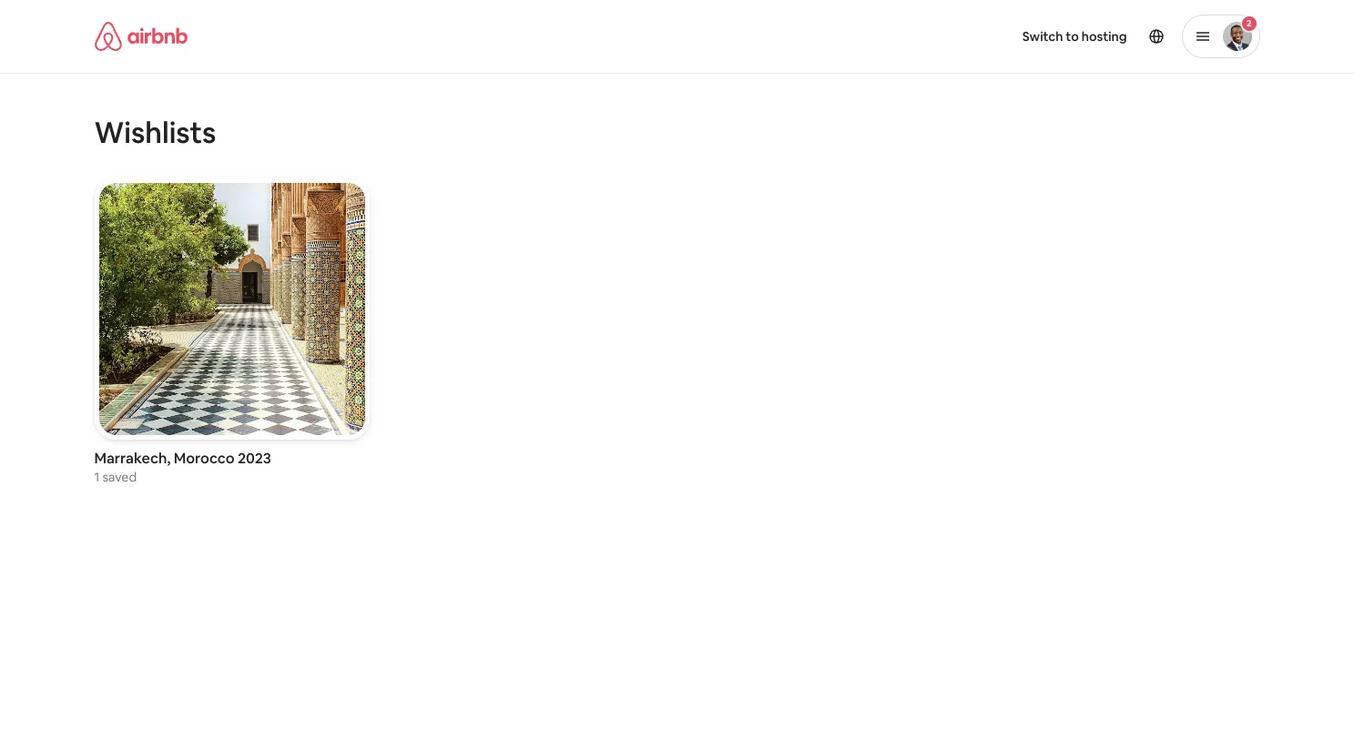 Task type: vqa. For each thing, say whether or not it's contained in the screenshot.
off
no



Task type: describe. For each thing, give the bounding box(es) containing it.
2
[[1246, 17, 1251, 29]]

switch
[[1022, 28, 1063, 45]]

2 button
[[1181, 15, 1260, 58]]

profile element
[[699, 0, 1260, 73]]

switch to hosting link
[[1011, 17, 1138, 56]]

1
[[94, 469, 100, 486]]

wishlists
[[94, 114, 216, 151]]

saved
[[102, 469, 137, 486]]



Task type: locate. For each thing, give the bounding box(es) containing it.
hosting
[[1082, 28, 1127, 45]]

marrakech,
[[94, 449, 171, 468]]

2023
[[238, 449, 271, 468]]

to
[[1066, 28, 1079, 45]]

morocco
[[174, 449, 235, 468]]

marrakech, morocco 2023 1 saved
[[94, 449, 271, 486]]

switch to hosting
[[1022, 28, 1127, 45]]



